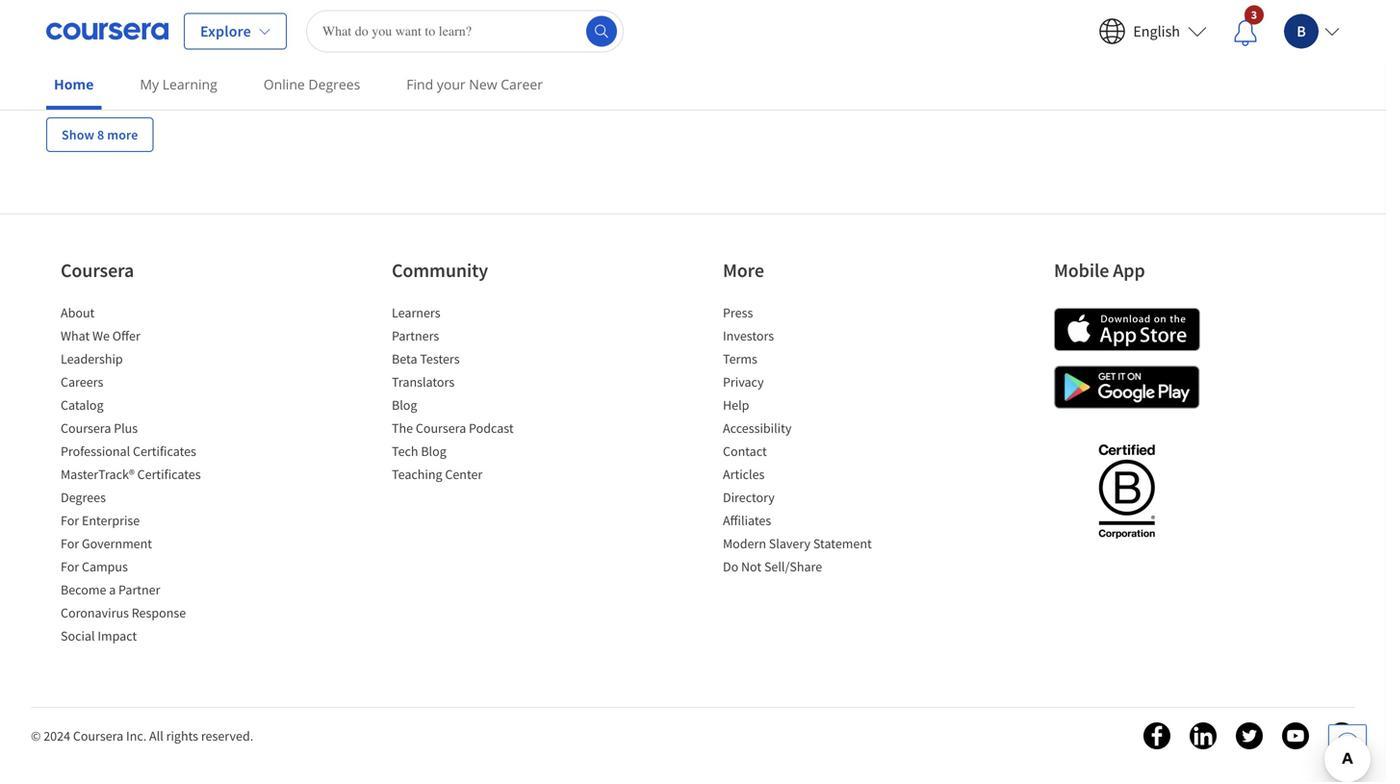 Task type: vqa. For each thing, say whether or not it's contained in the screenshot.
responsive
no



Task type: describe. For each thing, give the bounding box(es) containing it.
catalog
[[61, 397, 104, 414]]

articles
[[723, 466, 765, 483]]

learners link
[[392, 304, 441, 322]]

offer
[[112, 327, 140, 345]]

find your new career link
[[399, 63, 551, 106]]

we
[[92, 327, 110, 345]]

coursera left inc.
[[73, 728, 123, 745]]

3
[[1252, 7, 1258, 22]]

help center image
[[1337, 733, 1360, 756]]

coursera twitter image
[[1236, 723, 1263, 750]]

social
[[61, 628, 95, 645]]

enterprise
[[82, 512, 140, 530]]

campus
[[82, 559, 128, 576]]

find your new career
[[407, 75, 543, 93]]

investors
[[723, 327, 774, 345]]

0 vertical spatial degrees
[[309, 75, 360, 93]]

english button
[[1088, 6, 1219, 56]]

my learning
[[140, 75, 217, 93]]

english
[[1134, 22, 1181, 41]]

explore button
[[184, 13, 287, 50]]

careers
[[61, 374, 103, 391]]

become a partner link
[[61, 582, 160, 599]]

statement
[[814, 535, 872, 553]]

modern
[[723, 535, 767, 553]]

home
[[54, 75, 94, 93]]

translators link
[[392, 374, 455, 391]]

3 for from the top
[[61, 559, 79, 576]]

catalog link
[[61, 397, 104, 414]]

tech
[[392, 443, 418, 460]]

leadership link
[[61, 351, 123, 368]]

online
[[264, 75, 305, 93]]

developers
[[393, 27, 467, 46]]

a
[[109, 582, 116, 599]]

sell/share
[[765, 559, 823, 576]]

tech blog link
[[392, 443, 447, 460]]

what
[[61, 327, 90, 345]]

2024
[[44, 728, 70, 745]]

community
[[392, 259, 488, 283]]

b
[[1297, 22, 1307, 41]]

mastertrack®
[[61, 466, 135, 483]]

do not sell/share link
[[723, 559, 823, 576]]

coursera facebook image
[[1144, 723, 1171, 750]]

rights
[[166, 728, 198, 745]]

press
[[723, 304, 753, 322]]

center
[[445, 466, 483, 483]]

become
[[61, 582, 106, 599]]

3 button
[[1219, 4, 1273, 58]]

engineering
[[506, 8, 585, 27]]

for government link
[[61, 535, 152, 553]]

logo of certified b corporation image
[[1088, 433, 1167, 549]]

algorithms,
[[64, 8, 140, 27]]

new
[[469, 75, 497, 93]]

about link
[[61, 304, 95, 322]]

testers
[[420, 351, 460, 368]]

0 vertical spatial certificates
[[133, 443, 196, 460]]

articles link
[[723, 466, 765, 483]]

partners
[[392, 327, 439, 345]]

privacy link
[[723, 374, 764, 391]]

show
[[62, 126, 94, 143]]

mobile
[[1054, 259, 1110, 283]]

1 vertical spatial certificates
[[137, 466, 201, 483]]

podcast
[[469, 420, 514, 437]]

ai
[[1229, 8, 1242, 27]]

coursera inside learners partners beta testers translators blog the coursera podcast tech blog teaching center
[[416, 420, 466, 437]]

find
[[407, 75, 434, 93]]

introduction to generative ai link
[[1052, 8, 1323, 27]]

What do you want to learn? text field
[[306, 10, 624, 52]]

directory link
[[723, 489, 775, 507]]

accessibility link
[[723, 420, 792, 437]]

do
[[723, 559, 739, 576]]

reserved.
[[201, 728, 253, 745]]

coronavirus response link
[[61, 605, 186, 622]]

show 8 more button
[[46, 117, 154, 152]]

coronavirus
[[61, 605, 129, 622]]

directory
[[723, 489, 775, 507]]

leadership
[[61, 351, 123, 368]]

0 vertical spatial blog
[[392, 397, 417, 414]]

course
[[64, 70, 103, 88]]

plus
[[114, 420, 138, 437]]



Task type: locate. For each thing, give the bounding box(es) containing it.
coursera inside about what we offer leadership careers catalog coursera plus professional certificates mastertrack® certificates degrees for enterprise for government for campus become a partner coronavirus response social impact
[[61, 420, 111, 437]]

None search field
[[306, 10, 624, 52]]

0 vertical spatial for
[[61, 512, 79, 530]]

get it on google play image
[[1054, 366, 1201, 409]]

get started with these free courses collection element
[[35, 0, 1352, 183]]

list
[[61, 303, 224, 650], [392, 303, 556, 488], [723, 303, 887, 581]]

introduction to generative ai
[[1052, 8, 1242, 27]]

professional certificates link
[[61, 443, 196, 460]]

about
[[61, 304, 95, 322]]

partner
[[118, 582, 160, 599]]

app
[[1113, 259, 1146, 283]]

chatgpt prompt engineering for developers
[[393, 8, 607, 46]]

teaching
[[392, 466, 443, 483]]

blog up the
[[392, 397, 417, 414]]

list containing press
[[723, 303, 887, 581]]

beta
[[392, 351, 417, 368]]

the coursera podcast link
[[392, 420, 514, 437]]

accessibility
[[723, 420, 792, 437]]

1 for from the top
[[61, 512, 79, 530]]

1 vertical spatial blog
[[421, 443, 447, 460]]

coursera plus link
[[61, 420, 138, 437]]

8
[[97, 126, 104, 143]]

partners link
[[392, 327, 439, 345]]

learners
[[392, 304, 441, 322]]

coursera instagram image
[[1329, 723, 1356, 750]]

list containing learners
[[392, 303, 556, 488]]

translators
[[392, 374, 455, 391]]

certificates up mastertrack® certificates link
[[133, 443, 196, 460]]

social impact link
[[61, 628, 137, 645]]

0 horizontal spatial degrees
[[61, 489, 106, 507]]

slavery
[[769, 535, 811, 553]]

online degrees
[[264, 75, 360, 93]]

blog up "teaching center" link
[[421, 443, 447, 460]]

2 for from the top
[[61, 535, 79, 553]]

careers link
[[61, 374, 103, 391]]

help
[[723, 397, 750, 414]]

list for more
[[723, 303, 887, 581]]

more
[[723, 259, 764, 283]]

coursera up tech blog link
[[416, 420, 466, 437]]

1 horizontal spatial list
[[392, 303, 556, 488]]

introduction
[[1052, 8, 1135, 27]]

contact link
[[723, 443, 767, 460]]

learning
[[162, 75, 217, 93]]

coursera
[[61, 259, 134, 283], [61, 420, 111, 437], [416, 420, 466, 437], [73, 728, 123, 745]]

beta testers link
[[392, 351, 460, 368]]

impact
[[98, 628, 137, 645]]

career
[[501, 75, 543, 93]]

response
[[132, 605, 186, 622]]

for enterprise link
[[61, 512, 140, 530]]

for
[[61, 512, 79, 530], [61, 535, 79, 553], [61, 559, 79, 576]]

project
[[393, 70, 433, 88]]

b button
[[1273, 2, 1340, 60]]

for up become
[[61, 559, 79, 576]]

for
[[588, 8, 607, 27]]

2 vertical spatial for
[[61, 559, 79, 576]]

degrees right online
[[309, 75, 360, 93]]

what we offer link
[[61, 327, 140, 345]]

press link
[[723, 304, 753, 322]]

degrees down mastertrack® at the left bottom of the page
[[61, 489, 106, 507]]

affiliates link
[[723, 512, 772, 530]]

1 vertical spatial degrees
[[61, 489, 106, 507]]

coursera image
[[46, 16, 169, 47]]

explore
[[200, 22, 251, 41]]

blog link
[[392, 397, 417, 414]]

coursera up about
[[61, 259, 134, 283]]

to
[[1138, 8, 1151, 27]]

coursera down catalog
[[61, 420, 111, 437]]

mobile app
[[1054, 259, 1146, 283]]

not
[[741, 559, 762, 576]]

list containing about
[[61, 303, 224, 650]]

help link
[[723, 397, 750, 414]]

privacy
[[723, 374, 764, 391]]

contact
[[723, 443, 767, 460]]

part
[[143, 8, 170, 27]]

home link
[[46, 63, 101, 110]]

degrees
[[309, 75, 360, 93], [61, 489, 106, 507]]

press investors terms privacy help accessibility contact articles directory affiliates modern slavery statement do not sell/share
[[723, 304, 872, 576]]

all
[[149, 728, 164, 745]]

show 8 more
[[62, 126, 138, 143]]

chatgpt
[[393, 8, 450, 27]]

teaching center link
[[392, 466, 483, 483]]

1 list from the left
[[61, 303, 224, 650]]

investors link
[[723, 327, 774, 345]]

algorithms, part i link
[[64, 8, 335, 27]]

mastertrack® certificates link
[[61, 466, 201, 483]]

coursera youtube image
[[1283, 723, 1310, 750]]

affiliates
[[723, 512, 772, 530]]

generative
[[1154, 8, 1226, 27]]

blog
[[392, 397, 417, 414], [421, 443, 447, 460]]

0 horizontal spatial list
[[61, 303, 224, 650]]

my
[[140, 75, 159, 93]]

chatgpt prompt engineering for developers link
[[393, 8, 664, 46]]

list for coursera
[[61, 303, 224, 650]]

online degrees link
[[256, 63, 368, 106]]

download on the app store image
[[1054, 308, 1201, 351]]

3 list from the left
[[723, 303, 887, 581]]

coursera linkedin image
[[1190, 723, 1217, 750]]

for down degrees link
[[61, 512, 79, 530]]

list for community
[[392, 303, 556, 488]]

0 horizontal spatial blog
[[392, 397, 417, 414]]

2 list from the left
[[392, 303, 556, 488]]

© 2024 coursera inc. all rights reserved.
[[31, 728, 253, 745]]

2 horizontal spatial list
[[723, 303, 887, 581]]

i
[[173, 8, 178, 27]]

1 vertical spatial for
[[61, 535, 79, 553]]

1 horizontal spatial blog
[[421, 443, 447, 460]]

1 horizontal spatial degrees
[[309, 75, 360, 93]]

certificates down the professional certificates "link"
[[137, 466, 201, 483]]

degrees inside about what we offer leadership careers catalog coursera plus professional certificates mastertrack® certificates degrees for enterprise for government for campus become a partner coronavirus response social impact
[[61, 489, 106, 507]]

©
[[31, 728, 41, 745]]

for up the for campus link
[[61, 535, 79, 553]]

about what we offer leadership careers catalog coursera plus professional certificates mastertrack® certificates degrees for enterprise for government for campus become a partner coronavirus response social impact
[[61, 304, 201, 645]]



